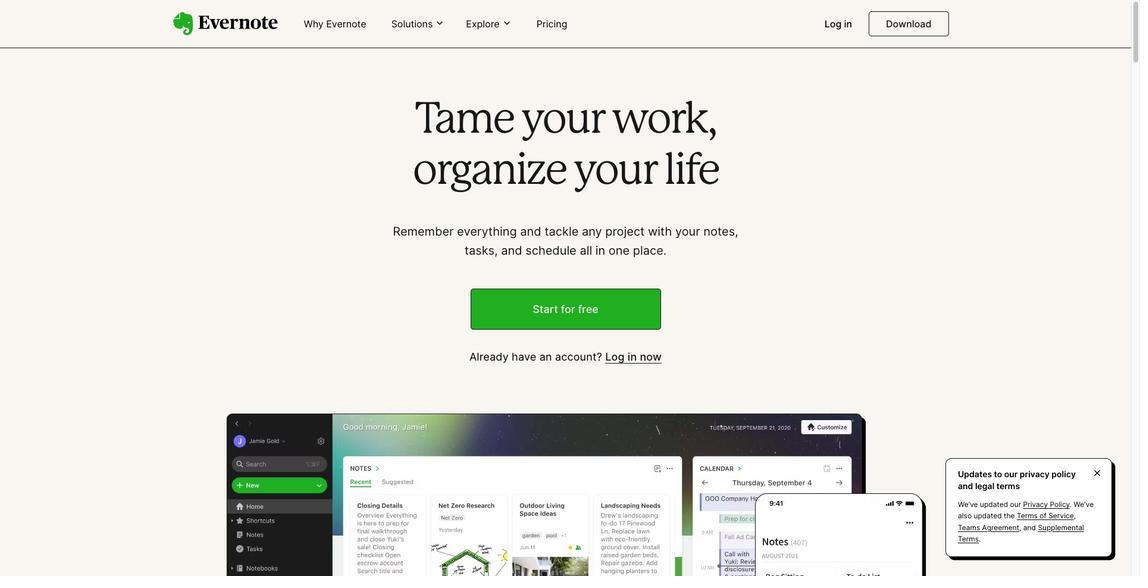 Task type: vqa. For each thing, say whether or not it's contained in the screenshot.
right Create
no



Task type: describe. For each thing, give the bounding box(es) containing it.
now
[[640, 351, 662, 363]]

updated inside . we've also updated the
[[974, 512, 1002, 521]]

teams
[[958, 523, 981, 532]]

organize your life
[[413, 152, 719, 193]]

log in
[[825, 18, 853, 30]]

with
[[648, 224, 672, 239]]

account?
[[555, 351, 602, 363]]

for
[[561, 303, 575, 315]]

in inside remember everything and tackle any project with your notes, tasks, and schedule all in one place.
[[596, 243, 606, 258]]

work,
[[612, 101, 716, 141]]

1 vertical spatial ,
[[1020, 523, 1022, 532]]

solutions
[[391, 18, 433, 30]]

and up schedule
[[520, 224, 542, 239]]

our for privacy
[[1011, 500, 1022, 509]]

an
[[540, 351, 552, 363]]

teams agreement link
[[958, 523, 1020, 532]]

notes,
[[704, 224, 739, 239]]

. we've also updated the
[[958, 500, 1094, 521]]

tame your work,
[[415, 101, 716, 141]]

tackle
[[545, 224, 579, 239]]

free
[[578, 303, 599, 315]]

and inside updates to our privacy policy and legal terms
[[958, 481, 974, 491]]

tame
[[415, 101, 514, 141]]

terms
[[997, 481, 1020, 491]]

remember everything and tackle any project with your notes, tasks, and schedule all in one place.
[[393, 224, 739, 258]]

terms inside supplemental terms
[[958, 534, 979, 543]]

pricing link
[[530, 13, 575, 36]]

privacy policy link
[[1024, 500, 1070, 509]]

policy
[[1050, 500, 1070, 509]]

policy
[[1052, 469, 1076, 479]]

to
[[995, 469, 1003, 479]]

service
[[1049, 512, 1074, 521]]

solutions button
[[388, 17, 448, 30]]

why
[[304, 18, 324, 30]]

pricing
[[537, 18, 568, 30]]

project
[[606, 224, 645, 239]]

evernote
[[326, 18, 366, 30]]

why evernote
[[304, 18, 366, 30]]

any
[[582, 224, 602, 239]]

supplemental terms
[[958, 523, 1085, 543]]

remember
[[393, 224, 454, 239]]

download link
[[869, 11, 949, 36]]

supplemental terms link
[[958, 523, 1085, 543]]

updates
[[958, 469, 992, 479]]

our for privacy
[[1005, 469, 1018, 479]]

and inside terms of service , teams agreement , and
[[1024, 523, 1036, 532]]

already
[[470, 351, 509, 363]]

why evernote link
[[297, 13, 374, 36]]

your for organize
[[574, 152, 657, 193]]

terms inside terms of service , teams agreement , and
[[1017, 512, 1038, 521]]

and right tasks,
[[501, 243, 522, 258]]

tasks,
[[465, 243, 498, 258]]



Task type: locate. For each thing, give the bounding box(es) containing it.
download
[[886, 18, 932, 30]]

0 horizontal spatial we've
[[958, 500, 978, 509]]

have
[[512, 351, 537, 363]]

,
[[1074, 512, 1076, 521], [1020, 523, 1022, 532]]

0 vertical spatial terms
[[1017, 512, 1038, 521]]

0 vertical spatial your
[[521, 101, 604, 141]]

0 vertical spatial .
[[1070, 500, 1072, 509]]

log in link
[[818, 13, 860, 36]]

agreement
[[983, 523, 1020, 532]]

home-widgets hero screen image
[[173, 413, 959, 576]]

one
[[609, 243, 630, 258]]

start for free link
[[471, 289, 661, 330]]

terms down 'teams'
[[958, 534, 979, 543]]

our
[[1005, 469, 1018, 479], [1011, 500, 1022, 509]]

everything
[[457, 224, 517, 239]]

1 vertical spatial our
[[1011, 500, 1022, 509]]

1 vertical spatial updated
[[974, 512, 1002, 521]]

our up the terms
[[1005, 469, 1018, 479]]

supplemental
[[1038, 523, 1085, 532]]

log in now link
[[606, 351, 662, 363]]

1 we've from the left
[[958, 500, 978, 509]]

terms down privacy
[[1017, 512, 1038, 521]]

0 vertical spatial ,
[[1074, 512, 1076, 521]]

. up service
[[1070, 500, 1072, 509]]

terms of service link
[[1017, 512, 1074, 521]]

1 vertical spatial log
[[606, 351, 625, 363]]

we've updated our privacy policy
[[958, 500, 1070, 509]]

, down . we've also updated the
[[1020, 523, 1022, 532]]

1 vertical spatial your
[[574, 152, 657, 193]]

. for . we've also updated the
[[1070, 500, 1072, 509]]

all
[[580, 243, 592, 258]]

and
[[520, 224, 542, 239], [501, 243, 522, 258], [958, 481, 974, 491], [1024, 523, 1036, 532]]

1 vertical spatial .
[[979, 534, 981, 543]]

your for tame
[[521, 101, 604, 141]]

already have an account? log in now
[[470, 351, 662, 363]]

of
[[1040, 512, 1047, 521]]

1 vertical spatial terms
[[958, 534, 979, 543]]

explore button
[[463, 17, 515, 30]]

and down updates at bottom
[[958, 481, 974, 491]]

updated up the at the bottom
[[980, 500, 1009, 509]]

privacy
[[1020, 469, 1050, 479]]

1 horizontal spatial terms
[[1017, 512, 1038, 521]]

our inside updates to our privacy policy and legal terms
[[1005, 469, 1018, 479]]

privacy
[[1024, 500, 1048, 509]]

we've up also
[[958, 500, 978, 509]]

0 horizontal spatial terms
[[958, 534, 979, 543]]

updates to our privacy policy and legal terms
[[958, 469, 1076, 491]]

2 we've from the left
[[1074, 500, 1094, 509]]

terms of service , teams agreement , and
[[958, 512, 1076, 532]]

in
[[844, 18, 853, 30], [596, 243, 606, 258], [628, 351, 637, 363]]

1 horizontal spatial we've
[[1074, 500, 1094, 509]]

1 horizontal spatial log
[[825, 18, 842, 30]]

explore
[[466, 18, 500, 30]]

2 vertical spatial your
[[676, 224, 700, 239]]

organize
[[413, 152, 566, 193]]

schedule
[[526, 243, 577, 258]]

0 vertical spatial our
[[1005, 469, 1018, 479]]

also
[[958, 512, 972, 521]]

0 vertical spatial in
[[844, 18, 853, 30]]

start
[[533, 303, 558, 315]]

we've inside . we've also updated the
[[1074, 500, 1094, 509]]

1 horizontal spatial in
[[628, 351, 637, 363]]

. for .
[[979, 534, 981, 543]]

0 horizontal spatial ,
[[1020, 523, 1022, 532]]

your inside remember everything and tackle any project with your notes, tasks, and schedule all in one place.
[[676, 224, 700, 239]]

. inside . we've also updated the
[[1070, 500, 1072, 509]]

updated
[[980, 500, 1009, 509], [974, 512, 1002, 521]]

0 vertical spatial log
[[825, 18, 842, 30]]

1 vertical spatial in
[[596, 243, 606, 258]]

2 vertical spatial in
[[628, 351, 637, 363]]

place.
[[633, 243, 667, 258]]

2 horizontal spatial in
[[844, 18, 853, 30]]

. down teams agreement link
[[979, 534, 981, 543]]

our up the at the bottom
[[1011, 500, 1022, 509]]

and down . we've also updated the
[[1024, 523, 1036, 532]]

0 horizontal spatial in
[[596, 243, 606, 258]]

.
[[1070, 500, 1072, 509], [979, 534, 981, 543]]

the
[[1004, 512, 1015, 521]]

1 horizontal spatial ,
[[1074, 512, 1076, 521]]

0 horizontal spatial .
[[979, 534, 981, 543]]

0 vertical spatial updated
[[980, 500, 1009, 509]]

we've right policy
[[1074, 500, 1094, 509]]

we've
[[958, 500, 978, 509], [1074, 500, 1094, 509]]

legal
[[976, 481, 995, 491]]

updated up teams agreement link
[[974, 512, 1002, 521]]

evernote logo image
[[173, 12, 278, 36]]

, up supplemental
[[1074, 512, 1076, 521]]

log
[[825, 18, 842, 30], [606, 351, 625, 363]]

life
[[664, 152, 719, 193]]

0 horizontal spatial log
[[606, 351, 625, 363]]

your
[[521, 101, 604, 141], [574, 152, 657, 193], [676, 224, 700, 239]]

terms
[[1017, 512, 1038, 521], [958, 534, 979, 543]]

start for free
[[533, 303, 599, 315]]

1 horizontal spatial .
[[1070, 500, 1072, 509]]



